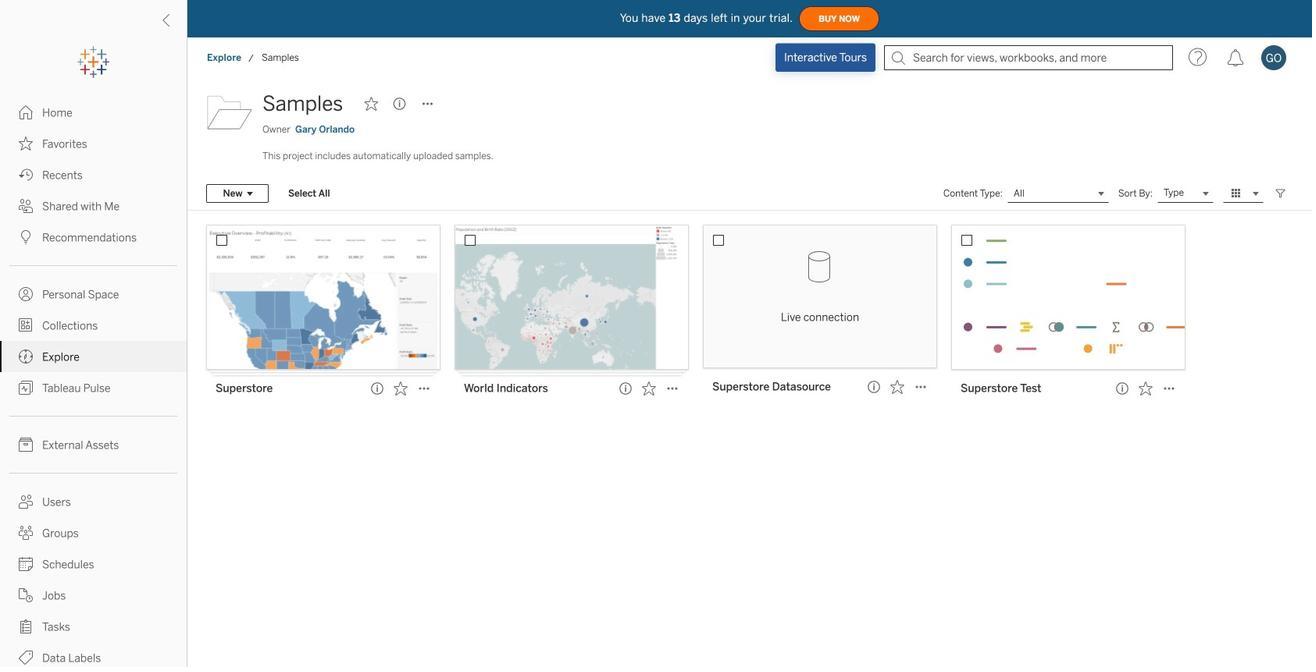 Task type: vqa. For each thing, say whether or not it's contained in the screenshot.
GRID containing AccountNumber
no



Task type: locate. For each thing, give the bounding box(es) containing it.
grid view image
[[1229, 187, 1244, 201]]

project image
[[206, 88, 253, 135]]



Task type: describe. For each thing, give the bounding box(es) containing it.
Search for views, workbooks, and more text field
[[884, 45, 1173, 70]]

navigation panel element
[[0, 47, 187, 668]]

main navigation. press the up and down arrow keys to access links. element
[[0, 97, 187, 668]]



